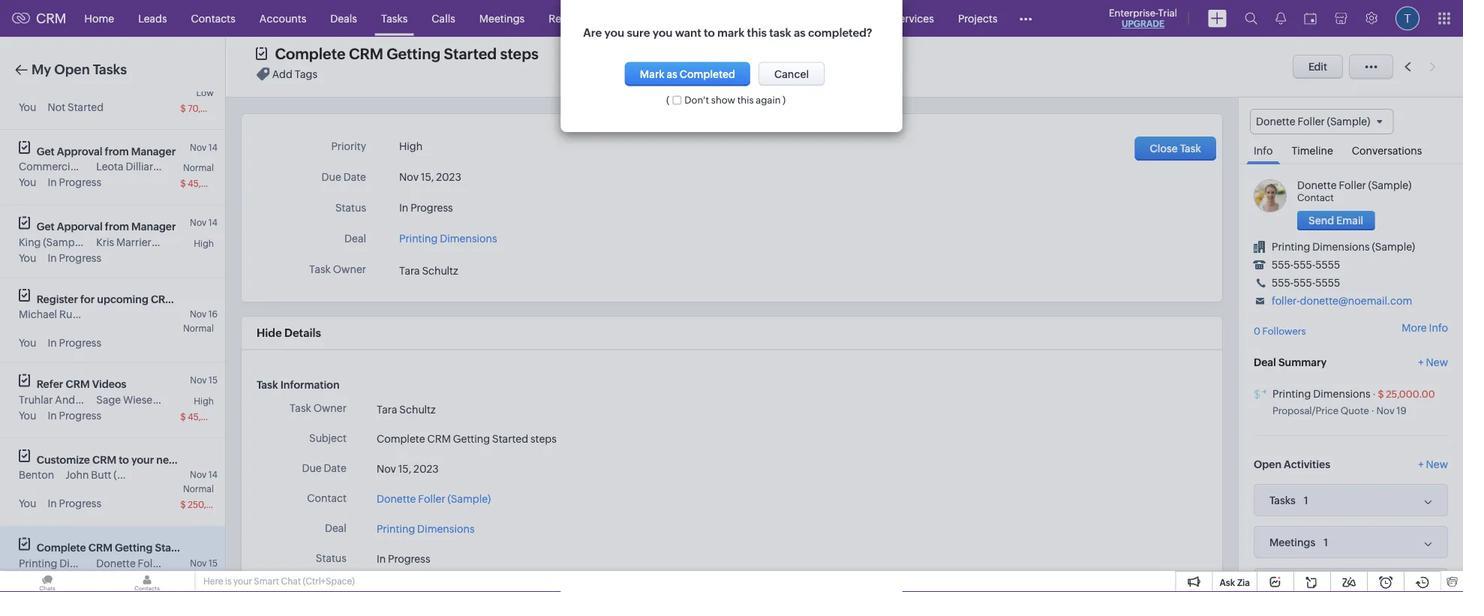 Task type: vqa. For each thing, say whether or not it's contained in the screenshot.
Search image
no



Task type: locate. For each thing, give the bounding box(es) containing it.
15
[[209, 375, 218, 385], [209, 558, 218, 568]]

in for register for upcoming crm webinars
[[48, 337, 57, 349]]

1 vertical spatial 45,000.00
[[188, 412, 234, 422]]

1 horizontal spatial you
[[653, 26, 673, 39]]

timeline
[[1292, 145, 1334, 157]]

normal up $ 250,000.00
[[183, 484, 214, 494]]

1 vertical spatial complete
[[377, 433, 425, 445]]

normal for customize crm to your needs
[[183, 484, 214, 494]]

task owner up details
[[309, 263, 366, 275]]

2 you from the top
[[19, 176, 36, 188]]

1 horizontal spatial tasks
[[381, 12, 408, 24]]

subject
[[309, 432, 347, 444]]

status down 'priority'
[[335, 202, 366, 214]]

$ down leota dilliard (sample)
[[180, 179, 186, 189]]

info right more
[[1429, 322, 1449, 334]]

None button
[[625, 62, 751, 86], [759, 62, 825, 86], [1298, 211, 1375, 231], [625, 62, 751, 86], [759, 62, 825, 86], [1298, 211, 1375, 231]]

0 vertical spatial 5555
[[1316, 259, 1341, 271]]

task right the close
[[1180, 143, 1202, 155]]

close
[[1150, 143, 1178, 155]]

$ 45,000.00 down leota dilliard (sample)
[[180, 179, 234, 189]]

0 vertical spatial info
[[1254, 145, 1273, 157]]

foller inside donette foller (sample) contact
[[1339, 180, 1367, 192]]

2 horizontal spatial getting
[[453, 433, 490, 445]]

your left needs
[[131, 454, 154, 466]]

0 vertical spatial from
[[105, 145, 129, 157]]

butt
[[91, 469, 111, 481]]

1 14 from the top
[[208, 142, 218, 152]]

you left not
[[19, 101, 36, 113]]

1 vertical spatial to
[[119, 454, 129, 466]]

2 555-555-5555 from the top
[[1272, 277, 1341, 289]]

)
[[783, 94, 786, 106]]

you down truhlar and truhlar attys
[[19, 409, 36, 421]]

2 45,000.00 from the top
[[188, 412, 234, 422]]

home link
[[72, 0, 126, 36]]

your right is at the bottom of the page
[[233, 576, 252, 587]]

1 horizontal spatial donette foller (sample) link
[[1298, 180, 1412, 192]]

1 vertical spatial 555-555-5555
[[1272, 277, 1341, 289]]

2 nov 14 from the top
[[190, 218, 218, 228]]

close task
[[1150, 143, 1202, 155]]

info
[[1254, 145, 1273, 157], [1429, 322, 1449, 334]]

1 vertical spatial this
[[738, 95, 754, 106]]

0 vertical spatial 15
[[209, 375, 218, 385]]

high left is at the bottom of the page
[[194, 572, 214, 582]]

open right my
[[54, 62, 90, 77]]

manager up 'kris marrier (sample)'
[[131, 221, 176, 233]]

customize crm to your needs nov 14
[[37, 454, 218, 480]]

1 horizontal spatial getting
[[387, 45, 441, 63]]

previous record image
[[1405, 62, 1412, 72]]

· left 25,000.00
[[1373, 389, 1376, 400]]

1 vertical spatial ·
[[1372, 405, 1375, 417]]

1 horizontal spatial donette
[[377, 493, 416, 505]]

0 horizontal spatial donette foller (sample) link
[[377, 491, 491, 507]]

0 vertical spatial to
[[704, 26, 715, 39]]

foller-
[[1272, 295, 1300, 307]]

truhlar down refer crm videos
[[77, 394, 111, 406]]

nov 14
[[190, 142, 218, 152], [190, 218, 218, 228]]

0 vertical spatial foller
[[1339, 180, 1367, 192]]

manager for marrier
[[131, 221, 176, 233]]

$ 45,000.00 for sage wieser (sample)
[[180, 412, 234, 422]]

(ctrl+space)
[[303, 576, 355, 587]]

to down products
[[704, 26, 715, 39]]

0 vertical spatial steps
[[500, 45, 539, 63]]

0 horizontal spatial complete
[[37, 542, 86, 554]]

add tags
[[272, 68, 318, 80]]

$ left 25,000.00
[[1378, 389, 1384, 400]]

this right show
[[738, 95, 754, 106]]

(sample) inside the michael ruta (sample) normal
[[84, 308, 127, 320]]

2 vertical spatial deal
[[325, 522, 347, 534]]

15 up here
[[209, 558, 218, 568]]

45,000.00 down nov 15
[[188, 412, 234, 422]]

contact inside donette foller (sample) contact
[[1298, 192, 1334, 204]]

$ down sage wieser (sample)
[[180, 412, 186, 422]]

is
[[225, 576, 232, 587]]

1 vertical spatial 15
[[209, 558, 218, 568]]

1 vertical spatial your
[[233, 576, 252, 587]]

0 horizontal spatial getting
[[115, 542, 153, 554]]

complete up tags
[[275, 45, 346, 63]]

$ 45,000.00 down nov 15
[[180, 412, 234, 422]]

+ up 25,000.00
[[1419, 356, 1424, 368]]

0 vertical spatial donette foller (sample) link
[[1298, 180, 1412, 192]]

0 vertical spatial printing dimensions link
[[399, 228, 497, 245]]

due date down 'priority'
[[322, 171, 366, 183]]

5555 up foller-donette@noemail.com link
[[1316, 277, 1341, 289]]

donette foller (sample) link
[[1298, 180, 1412, 192], [377, 491, 491, 507]]

nov inside the "register for upcoming crm webinars nov 16"
[[190, 309, 207, 319]]

date down the subject at the left bottom
[[324, 462, 347, 474]]

2 vertical spatial complete
[[37, 542, 86, 554]]

deals link
[[318, 0, 369, 36]]

2 15 from the top
[[209, 558, 218, 568]]

activities
[[1284, 459, 1331, 471]]

1 vertical spatial owner
[[313, 402, 347, 414]]

sales orders link
[[796, 0, 881, 36]]

5555 down printing dimensions (sample) link on the top right of page
[[1316, 259, 1341, 271]]

nov 15
[[190, 375, 218, 385]]

complete right the subject at the left bottom
[[377, 433, 425, 445]]

in progress
[[48, 176, 101, 188], [399, 202, 453, 214], [48, 252, 101, 264], [48, 337, 101, 349], [48, 409, 101, 421], [48, 498, 101, 510], [377, 553, 430, 565]]

2 get from the top
[[37, 221, 55, 233]]

you for register for upcoming crm webinars
[[19, 337, 36, 349]]

you down benton
[[19, 498, 36, 510]]

info left timeline
[[1254, 145, 1273, 157]]

2 normal from the top
[[183, 323, 214, 334]]

0 horizontal spatial to
[[119, 454, 129, 466]]

get up commercial
[[37, 145, 55, 157]]

home
[[85, 12, 114, 24]]

progress for customize crm to your needs
[[59, 498, 101, 510]]

0 vertical spatial +
[[1419, 356, 1424, 368]]

tara schultz
[[399, 264, 458, 276], [377, 403, 436, 415]]

manager up leota dilliard (sample)
[[131, 145, 176, 157]]

task up details
[[309, 263, 331, 275]]

0 horizontal spatial you
[[605, 26, 625, 39]]

0 horizontal spatial open
[[54, 62, 90, 77]]

edit button
[[1293, 55, 1343, 79]]

foller-donette@noemail.com link
[[1272, 295, 1413, 307]]

2 horizontal spatial foller
[[1339, 180, 1367, 192]]

nov 14 for kris marrier (sample)
[[190, 218, 218, 228]]

progress for get approval from manager
[[59, 176, 101, 188]]

products link
[[668, 0, 736, 36]]

1 vertical spatial $ 45,000.00
[[180, 412, 234, 422]]

your
[[131, 454, 154, 466], [233, 576, 252, 587]]

2 vertical spatial steps
[[194, 542, 221, 554]]

tasks
[[381, 12, 408, 24], [93, 62, 127, 77]]

you down king on the top
[[19, 252, 36, 264]]

complete up chats image
[[37, 542, 86, 554]]

from up 'kris' on the left of page
[[105, 221, 129, 233]]

low
[[196, 87, 214, 98]]

1 horizontal spatial complete
[[275, 45, 346, 63]]

1 vertical spatial get
[[37, 221, 55, 233]]

2 vertical spatial printing dimensions link
[[377, 521, 475, 537]]

this
[[747, 26, 767, 39], [738, 95, 754, 106]]

0
[[1254, 326, 1261, 337]]

refer crm videos
[[37, 378, 126, 390]]

3 you from the top
[[19, 252, 36, 264]]

2 14 from the top
[[208, 218, 218, 228]]

printing dimensions (sample)
[[1272, 241, 1416, 253]]

to up john butt (sample)
[[119, 454, 129, 466]]

1 from from the top
[[105, 145, 129, 157]]

attys
[[114, 394, 139, 406]]

+ down 25,000.00
[[1419, 459, 1424, 471]]

$ for customize crm to your needs
[[180, 500, 186, 510]]

kris
[[96, 236, 114, 248]]

hide details link
[[257, 326, 321, 340]]

1 horizontal spatial contact
[[1298, 192, 1334, 204]]

in progress for refer crm videos
[[48, 409, 101, 421]]

printing
[[399, 233, 438, 245], [1272, 241, 1311, 253], [1273, 388, 1311, 400], [377, 523, 415, 535], [19, 557, 57, 569]]

1 vertical spatial status
[[316, 552, 347, 564]]

schultz
[[422, 264, 458, 276], [400, 403, 436, 415]]

$ for refer crm videos
[[180, 412, 186, 422]]

accounts link
[[248, 0, 318, 36]]

0 vertical spatial 555-555-5555
[[1272, 259, 1341, 271]]

due down 'priority'
[[322, 171, 341, 183]]

quotes
[[748, 12, 784, 24]]

0 horizontal spatial truhlar
[[19, 394, 53, 406]]

task owner
[[309, 263, 366, 275], [290, 402, 347, 414]]

register for upcoming crm webinars nov 16
[[37, 293, 224, 319]]

high for kris marrier (sample)
[[194, 238, 214, 248]]

2 vertical spatial foller
[[138, 557, 165, 569]]

1 vertical spatial from
[[105, 221, 129, 233]]

not
[[48, 101, 65, 113]]

5 you from the top
[[19, 409, 36, 421]]

task owner down "information"
[[290, 402, 347, 414]]

0 vertical spatial 45,000.00
[[188, 179, 234, 189]]

15,
[[421, 171, 434, 183], [398, 463, 411, 475]]

1 $ 45,000.00 from the top
[[180, 179, 234, 189]]

2 vertical spatial printing dimensions
[[19, 557, 117, 569]]

due date down the subject at the left bottom
[[302, 462, 347, 474]]

normal inside the michael ruta (sample) normal
[[183, 323, 214, 334]]

0 horizontal spatial donette foller (sample)
[[96, 557, 211, 569]]

0 vertical spatial donette foller (sample)
[[377, 493, 491, 505]]

from up the leota
[[105, 145, 129, 157]]

nov 14 down $ 70,000.00
[[190, 142, 218, 152]]

this down the "quotes"
[[747, 26, 767, 39]]

nov 14 up 'kris marrier (sample)'
[[190, 218, 218, 228]]

date down 'priority'
[[344, 171, 366, 183]]

0 vertical spatial normal
[[183, 163, 214, 173]]

$
[[180, 103, 186, 113], [180, 179, 186, 189], [1378, 389, 1384, 400], [180, 412, 186, 422], [180, 500, 186, 510]]

contact down the subject at the left bottom
[[307, 492, 347, 504]]

2 vertical spatial donette
[[96, 557, 136, 569]]

2 new from the top
[[1426, 459, 1449, 471]]

you right 'sure'
[[653, 26, 673, 39]]

1 vertical spatial + new
[[1419, 459, 1449, 471]]

get up king (sample)
[[37, 221, 55, 233]]

printing dimensions link
[[399, 228, 497, 245], [1273, 388, 1371, 400], [377, 521, 475, 537]]

1 you from the left
[[605, 26, 625, 39]]

0 vertical spatial ·
[[1373, 389, 1376, 400]]

you right are
[[605, 26, 625, 39]]

0 vertical spatial due
[[322, 171, 341, 183]]

dimensions inside the printing dimensions · $ 25,000.00 proposal/price quote · nov 19
[[1314, 388, 1371, 400]]

don't
[[685, 95, 709, 106]]

0 vertical spatial 15,
[[421, 171, 434, 183]]

contact down timeline
[[1298, 192, 1334, 204]]

1 vertical spatial normal
[[183, 323, 214, 334]]

45,000.00 down leota dilliard (sample)
[[188, 179, 234, 189]]

due date
[[322, 171, 366, 183], [302, 462, 347, 474]]

chat
[[281, 576, 301, 587]]

3 14 from the top
[[208, 470, 218, 480]]

benton
[[19, 469, 54, 481]]

1 get from the top
[[37, 145, 55, 157]]

open left activities
[[1254, 459, 1282, 471]]

wieser
[[123, 394, 156, 406]]

normal down '16'
[[183, 323, 214, 334]]

1 nov 14 from the top
[[190, 142, 218, 152]]

in for refer crm videos
[[48, 409, 57, 421]]

you down commercial
[[19, 176, 36, 188]]

in
[[48, 176, 57, 188], [399, 202, 409, 214], [48, 252, 57, 264], [48, 337, 57, 349], [48, 409, 57, 421], [48, 498, 57, 510], [377, 553, 386, 565]]

deal summary
[[1254, 356, 1327, 368]]

getting inside complete crm getting started steps nov 15
[[115, 542, 153, 554]]

2 $ 45,000.00 from the top
[[180, 412, 234, 422]]

2 from from the top
[[105, 221, 129, 233]]

0 horizontal spatial 15,
[[398, 463, 411, 475]]

crm
[[36, 11, 66, 26], [349, 45, 383, 63], [151, 293, 175, 305], [66, 378, 90, 390], [427, 433, 451, 445], [92, 454, 116, 466], [88, 542, 113, 554]]

you down michael
[[19, 337, 36, 349]]

$ left 250,000.00 on the bottom of page
[[180, 500, 186, 510]]

1 normal from the top
[[183, 163, 214, 173]]

4 you from the top
[[19, 337, 36, 349]]

high up webinars
[[194, 238, 214, 248]]

your inside customize crm to your needs nov 14
[[131, 454, 154, 466]]

0 vertical spatial manager
[[131, 145, 176, 157]]

1 vertical spatial tara
[[377, 403, 397, 415]]

high
[[399, 140, 423, 152], [194, 238, 214, 248], [194, 396, 214, 406], [194, 572, 214, 582]]

1 horizontal spatial open
[[1254, 459, 1282, 471]]

tasks left calls
[[381, 12, 408, 24]]

(
[[666, 94, 669, 106]]

ask
[[1220, 578, 1236, 588]]

you
[[19, 101, 36, 113], [19, 176, 36, 188], [19, 252, 36, 264], [19, 337, 36, 349], [19, 409, 36, 421], [19, 498, 36, 510]]

2 vertical spatial getting
[[115, 542, 153, 554]]

2 + new from the top
[[1419, 459, 1449, 471]]

0 followers
[[1254, 326, 1307, 337]]

6 you from the top
[[19, 498, 36, 510]]

services
[[893, 12, 934, 24]]

ruta
[[59, 308, 82, 320]]

leota dilliard (sample)
[[96, 161, 205, 173]]

complete crm getting started steps nov 15
[[37, 542, 221, 568]]

dimensions for printing dimensions (sample) link on the top right of page
[[1313, 241, 1370, 253]]

250,000.00
[[188, 500, 239, 510]]

status up (ctrl+space)
[[316, 552, 347, 564]]

3 normal from the top
[[183, 484, 214, 494]]

1 vertical spatial 5555
[[1316, 277, 1341, 289]]

1 555-555-5555 from the top
[[1272, 259, 1341, 271]]

normal right the dilliard on the left of the page
[[183, 163, 214, 173]]

1 horizontal spatial 15,
[[421, 171, 434, 183]]

0 vertical spatial + new
[[1419, 356, 1449, 368]]

+ new down more info link
[[1419, 356, 1449, 368]]

deal
[[345, 233, 366, 245], [1254, 356, 1277, 368], [325, 522, 347, 534]]

get
[[37, 145, 55, 157], [37, 221, 55, 233]]

truhlar down refer
[[19, 394, 53, 406]]

high for donette foller (sample)
[[194, 572, 214, 582]]

normal
[[183, 163, 214, 173], [183, 323, 214, 334], [183, 484, 214, 494]]

· right quote
[[1372, 405, 1375, 417]]

open
[[54, 62, 90, 77], [1254, 459, 1282, 471]]

deal for top printing dimensions link
[[345, 233, 366, 245]]

you for get approval from manager
[[19, 176, 36, 188]]

chats image
[[0, 571, 95, 592]]

0 vertical spatial contact
[[1298, 192, 1334, 204]]

555-
[[1272, 259, 1294, 271], [1294, 259, 1316, 271], [1272, 277, 1294, 289], [1294, 277, 1316, 289]]

high down nov 15
[[194, 396, 214, 406]]

nov inside the printing dimensions · $ 25,000.00 proposal/price quote · nov 19
[[1377, 405, 1395, 417]]

+ new down 25,000.00
[[1419, 459, 1449, 471]]

projects
[[958, 12, 998, 24]]

0 horizontal spatial contact
[[307, 492, 347, 504]]

high right 'priority'
[[399, 140, 423, 152]]

15 down '16'
[[209, 375, 218, 385]]

meetings link
[[467, 0, 537, 36]]

more
[[1402, 322, 1427, 334]]

1 45,000.00 from the top
[[188, 179, 234, 189]]

0 horizontal spatial info
[[1254, 145, 1273, 157]]

analytics link
[[599, 0, 668, 36]]

enterprise-
[[1109, 7, 1159, 18]]

0 vertical spatial nov 14
[[190, 142, 218, 152]]

1 vertical spatial +
[[1419, 459, 1424, 471]]

0 horizontal spatial tara
[[377, 403, 397, 415]]

0 vertical spatial get
[[37, 145, 55, 157]]

tasks up 'not started'
[[93, 62, 127, 77]]

due down the subject at the left bottom
[[302, 462, 322, 474]]

manager
[[131, 145, 176, 157], [131, 221, 176, 233]]

0 vertical spatial $ 45,000.00
[[180, 179, 234, 189]]

2 horizontal spatial donette
[[1298, 180, 1337, 192]]

progress for get apporval from manager
[[59, 252, 101, 264]]



Task type: describe. For each thing, give the bounding box(es) containing it.
my open tasks
[[32, 62, 127, 77]]

and
[[55, 394, 75, 406]]

deals
[[330, 12, 357, 24]]

1 you from the top
[[19, 101, 36, 113]]

1 vertical spatial date
[[324, 462, 347, 474]]

25,000.00
[[1386, 389, 1435, 400]]

sales orders
[[808, 12, 869, 24]]

1 horizontal spatial tara
[[399, 264, 420, 276]]

press
[[81, 161, 106, 173]]

2 truhlar from the left
[[77, 394, 111, 406]]

videos
[[92, 378, 126, 390]]

1 15 from the top
[[209, 375, 218, 385]]

0 vertical spatial date
[[344, 171, 366, 183]]

for
[[80, 293, 95, 305]]

1 vertical spatial donette foller (sample)
[[96, 557, 211, 569]]

(sample) inside donette foller (sample) contact
[[1369, 180, 1412, 192]]

0 vertical spatial due date
[[322, 171, 366, 183]]

normal for get approval from manager
[[183, 163, 214, 173]]

crm inside complete crm getting started steps nov 15
[[88, 542, 113, 554]]

tasks link
[[369, 0, 420, 36]]

1 vertical spatial donette
[[377, 493, 416, 505]]

task left "information"
[[257, 379, 278, 391]]

tags
[[295, 68, 318, 80]]

1 vertical spatial due date
[[302, 462, 347, 474]]

commercial press
[[19, 161, 106, 173]]

printing dimensions (sample) link
[[1272, 241, 1416, 253]]

accounts
[[260, 12, 306, 24]]

1 vertical spatial getting
[[453, 433, 490, 445]]

nov inside complete crm getting started steps nov 15
[[190, 558, 207, 568]]

0 vertical spatial task owner
[[309, 263, 366, 275]]

1 vertical spatial 2023
[[414, 463, 439, 475]]

customize
[[37, 454, 90, 466]]

show
[[711, 95, 736, 106]]

2 5555 from the top
[[1316, 277, 1341, 289]]

contacts
[[191, 12, 236, 24]]

0 vertical spatial this
[[747, 26, 767, 39]]

1 vertical spatial contact
[[307, 492, 347, 504]]

conversations
[[1352, 145, 1423, 157]]

marrier
[[116, 236, 151, 248]]

calls
[[432, 12, 455, 24]]

sage wieser (sample)
[[96, 394, 202, 406]]

1 vertical spatial 15,
[[398, 463, 411, 475]]

$ 250,000.00
[[180, 500, 239, 510]]

$ 70,000.00
[[180, 103, 233, 113]]

0 vertical spatial schultz
[[422, 264, 458, 276]]

1 5555 from the top
[[1316, 259, 1341, 271]]

$ for get approval from manager
[[180, 179, 186, 189]]

smart
[[254, 576, 279, 587]]

1 vertical spatial printing dimensions link
[[1273, 388, 1371, 400]]

1 vertical spatial open
[[1254, 459, 1282, 471]]

upgrade
[[1122, 19, 1165, 29]]

0 vertical spatial printing dimensions
[[399, 233, 497, 245]]

king (sample)
[[19, 236, 86, 248]]

0 vertical spatial complete
[[275, 45, 346, 63]]

in for get approval from manager
[[48, 176, 57, 188]]

approval
[[57, 145, 102, 157]]

in for get apporval from manager
[[48, 252, 57, 264]]

get for get apporval from manager
[[37, 221, 55, 233]]

1 vertical spatial info
[[1429, 322, 1449, 334]]

0 vertical spatial status
[[335, 202, 366, 214]]

started inside complete crm getting started steps nov 15
[[155, 542, 192, 554]]

1 new from the top
[[1426, 356, 1449, 368]]

conversations link
[[1345, 134, 1430, 164]]

you for refer crm videos
[[19, 409, 36, 421]]

needs
[[156, 454, 187, 466]]

sales
[[808, 12, 833, 24]]

45,000.00 for sage wieser (sample)
[[188, 412, 234, 422]]

45,000.00 for leota dilliard (sample)
[[188, 179, 234, 189]]

1 vertical spatial nov 15, 2023
[[377, 463, 439, 475]]

2 you from the left
[[653, 26, 673, 39]]

get for get approval from manager
[[37, 145, 55, 157]]

from for kris
[[105, 221, 129, 233]]

truhlar and truhlar attys
[[19, 394, 139, 406]]

dimensions for top printing dimensions link
[[440, 233, 497, 245]]

contacts image
[[100, 571, 194, 592]]

1 vertical spatial tasks
[[93, 62, 127, 77]]

0 vertical spatial complete crm getting started steps
[[275, 45, 539, 63]]

1 vertical spatial due
[[302, 462, 322, 474]]

$ inside the printing dimensions · $ 25,000.00 proposal/price quote · nov 19
[[1378, 389, 1384, 400]]

$ left 70,000.00
[[180, 103, 186, 113]]

get apporval from manager
[[37, 221, 176, 233]]

high for sage wieser (sample)
[[194, 396, 214, 406]]

1 + new from the top
[[1419, 356, 1449, 368]]

0 vertical spatial getting
[[387, 45, 441, 63]]

refer
[[37, 378, 63, 390]]

19
[[1397, 405, 1407, 417]]

projects link
[[946, 0, 1010, 36]]

foller-donette@noemail.com
[[1272, 295, 1413, 307]]

1 vertical spatial deal
[[1254, 356, 1277, 368]]

progress for refer crm videos
[[59, 409, 101, 421]]

1 + from the top
[[1419, 356, 1424, 368]]

crm inside customize crm to your needs nov 14
[[92, 454, 116, 466]]

14 inside customize crm to your needs nov 14
[[208, 470, 218, 480]]

proposal/price
[[1273, 405, 1339, 417]]

calls link
[[420, 0, 467, 36]]

2 horizontal spatial complete
[[377, 433, 425, 445]]

completed?
[[808, 26, 873, 39]]

task
[[769, 26, 792, 39]]

zia
[[1238, 578, 1250, 588]]

manager for dilliard
[[131, 145, 176, 157]]

70,000.00
[[188, 103, 233, 113]]

meetings
[[479, 12, 525, 24]]

trial
[[1159, 7, 1178, 18]]

you for customize crm to your needs
[[19, 498, 36, 510]]

quote
[[1341, 405, 1370, 417]]

in progress for register for upcoming crm webinars
[[48, 337, 101, 349]]

$ 45,000.00 for leota dilliard (sample)
[[180, 179, 234, 189]]

in progress for get approval from manager
[[48, 176, 101, 188]]

2 + from the top
[[1419, 459, 1424, 471]]

in progress for get apporval from manager
[[48, 252, 101, 264]]

0 vertical spatial 2023
[[436, 171, 461, 183]]

information
[[280, 379, 340, 391]]

0 vertical spatial owner
[[333, 263, 366, 275]]

deal for printing dimensions link to the bottom
[[325, 522, 347, 534]]

nov 14 for leota dilliard (sample)
[[190, 142, 218, 152]]

dimensions for printing dimensions link to the bottom
[[417, 523, 475, 535]]

products
[[680, 12, 724, 24]]

sure
[[627, 26, 650, 39]]

0 horizontal spatial donette
[[96, 557, 136, 569]]

king
[[19, 236, 41, 248]]

analytics
[[611, 12, 656, 24]]

leota
[[96, 161, 124, 173]]

16
[[208, 309, 218, 319]]

0 vertical spatial tasks
[[381, 12, 408, 24]]

1 vertical spatial steps
[[531, 433, 557, 445]]

here is your smart chat (ctrl+space)
[[203, 576, 355, 587]]

more info
[[1402, 322, 1449, 334]]

donette@noemail.com
[[1300, 295, 1413, 307]]

dilliard
[[126, 161, 160, 173]]

nov inside customize crm to your needs nov 14
[[190, 470, 207, 480]]

crm inside the "register for upcoming crm webinars nov 16"
[[151, 293, 175, 305]]

here
[[203, 576, 223, 587]]

john butt (sample)
[[65, 469, 157, 481]]

don't show this again
[[685, 95, 781, 106]]

0 vertical spatial open
[[54, 62, 90, 77]]

enterprise-trial upgrade
[[1109, 7, 1178, 29]]

to inside customize crm to your needs nov 14
[[119, 454, 129, 466]]

+ new link
[[1419, 356, 1449, 376]]

1 horizontal spatial your
[[233, 576, 252, 587]]

1 horizontal spatial donette foller (sample)
[[377, 493, 491, 505]]

crm link
[[12, 11, 66, 26]]

followers
[[1263, 326, 1307, 337]]

steps inside complete crm getting started steps nov 15
[[194, 542, 221, 554]]

0 vertical spatial tara schultz
[[399, 264, 458, 276]]

0 horizontal spatial foller
[[138, 557, 165, 569]]

task information
[[257, 379, 340, 391]]

14 for kris marrier (sample)
[[208, 218, 218, 228]]

14 for leota dilliard (sample)
[[208, 142, 218, 152]]

1 horizontal spatial to
[[704, 26, 715, 39]]

apporval
[[57, 221, 103, 233]]

not started
[[48, 101, 104, 113]]

you for get apporval from manager
[[19, 252, 36, 264]]

in progress for customize crm to your needs
[[48, 498, 101, 510]]

15 inside complete crm getting started steps nov 15
[[209, 558, 218, 568]]

0 vertical spatial nov 15, 2023
[[399, 171, 461, 183]]

in for customize crm to your needs
[[48, 498, 57, 510]]

progress for register for upcoming crm webinars
[[59, 337, 101, 349]]

1 vertical spatial printing dimensions
[[377, 523, 475, 535]]

upcoming
[[97, 293, 148, 305]]

complete inside complete crm getting started steps nov 15
[[37, 542, 86, 554]]

more info link
[[1402, 322, 1449, 334]]

1 vertical spatial complete crm getting started steps
[[377, 433, 557, 445]]

from for leota
[[105, 145, 129, 157]]

1 vertical spatial foller
[[418, 493, 446, 505]]

john
[[65, 469, 89, 481]]

1 vertical spatial schultz
[[400, 403, 436, 415]]

contacts link
[[179, 0, 248, 36]]

register
[[37, 293, 78, 305]]

printing dimensions · $ 25,000.00 proposal/price quote · nov 19
[[1273, 388, 1435, 417]]

info link
[[1247, 134, 1281, 165]]

task down task information
[[290, 402, 311, 414]]

1 vertical spatial tara schultz
[[377, 403, 436, 415]]

donette inside donette foller (sample) contact
[[1298, 180, 1337, 192]]

1 vertical spatial task owner
[[290, 402, 347, 414]]

1 truhlar from the left
[[19, 394, 53, 406]]

again
[[756, 95, 781, 106]]

edit
[[1309, 61, 1328, 73]]

printing inside the printing dimensions · $ 25,000.00 proposal/price quote · nov 19
[[1273, 388, 1311, 400]]



